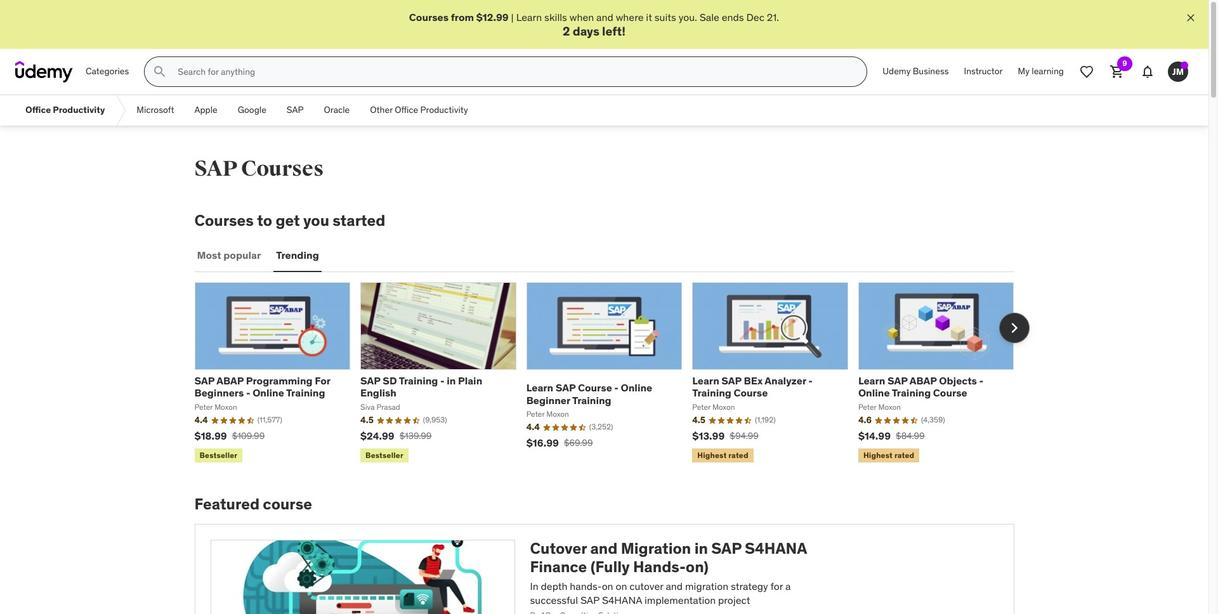 Task type: locate. For each thing, give the bounding box(es) containing it.
- inside sap abap programming for beginners - online training
[[246, 387, 250, 399]]

udemy image
[[15, 61, 73, 83]]

0 horizontal spatial online
[[253, 387, 284, 399]]

and up implementation
[[666, 580, 683, 592]]

and up 'left!'
[[596, 11, 613, 23]]

in left plain
[[447, 374, 456, 387]]

$12.99
[[476, 11, 509, 23]]

online inside learn sap course - online beginner training
[[621, 381, 652, 394]]

0 vertical spatial s4hana
[[745, 539, 807, 558]]

learn sap bex analyzer - training course link
[[692, 374, 813, 399]]

2
[[563, 24, 570, 39]]

arrow pointing to subcategory menu links image
[[115, 95, 126, 126]]

1 office from the left
[[25, 104, 51, 116]]

microsoft link
[[126, 95, 184, 126]]

1 horizontal spatial productivity
[[420, 104, 468, 116]]

you have alerts image
[[1181, 62, 1188, 69]]

office
[[25, 104, 51, 116], [395, 104, 418, 116]]

2 vertical spatial courses
[[194, 211, 254, 230]]

and up hands-
[[590, 539, 618, 558]]

2 abap from the left
[[910, 374, 937, 387]]

learn
[[516, 11, 542, 23], [692, 374, 719, 387], [858, 374, 885, 387], [526, 381, 553, 394]]

courses left from
[[409, 11, 449, 23]]

most
[[197, 249, 221, 262]]

- inside learn sap bex analyzer - training course
[[808, 374, 813, 387]]

apple link
[[184, 95, 228, 126]]

1 horizontal spatial office
[[395, 104, 418, 116]]

productivity right other
[[420, 104, 468, 116]]

office down udemy image at the left top
[[25, 104, 51, 116]]

bex
[[744, 374, 763, 387]]

beginners
[[194, 387, 244, 399]]

0 horizontal spatial abap
[[217, 374, 244, 387]]

to
[[257, 211, 272, 230]]

2 office from the left
[[395, 104, 418, 116]]

learn sap abap objects - online training course
[[858, 374, 983, 399]]

learning
[[1032, 66, 1064, 77]]

wishlist image
[[1079, 64, 1094, 79]]

learn inside courses from $12.99 | learn skills when and where it suits you. sale ends dec 21. 2 days left!
[[516, 11, 542, 23]]

beginner
[[526, 394, 570, 406]]

my learning link
[[1010, 57, 1072, 87]]

in up migration
[[694, 539, 708, 558]]

cutover and migration in sap s4hana finance (fully hands-on) in depth hands-on on cutover and migration strategy for a successful sap s4hana implementation project
[[530, 539, 807, 607]]

productivity
[[53, 104, 105, 116], [420, 104, 468, 116]]

categories button
[[78, 57, 137, 87]]

submit search image
[[152, 64, 168, 79]]

courses up most popular
[[194, 211, 254, 230]]

1 vertical spatial s4hana
[[602, 594, 642, 607]]

get
[[276, 211, 300, 230]]

1 horizontal spatial online
[[621, 381, 652, 394]]

learn inside learn sap course - online beginner training
[[526, 381, 553, 394]]

for
[[315, 374, 330, 387]]

2 vertical spatial and
[[666, 580, 683, 592]]

courses for to
[[194, 211, 254, 230]]

sap inside sap abap programming for beginners - online training
[[194, 374, 215, 387]]

courses for from
[[409, 11, 449, 23]]

courses up get
[[241, 156, 324, 182]]

suits
[[655, 11, 676, 23]]

abap inside learn sap abap objects - online training course
[[910, 374, 937, 387]]

-
[[440, 374, 444, 387], [808, 374, 813, 387], [979, 374, 983, 387], [614, 381, 619, 394], [246, 387, 250, 399]]

office productivity
[[25, 104, 105, 116]]

- inside learn sap abap objects - online training course
[[979, 374, 983, 387]]

training
[[399, 374, 438, 387], [286, 387, 325, 399], [692, 387, 731, 399], [892, 387, 931, 399], [572, 394, 611, 406]]

successful
[[530, 594, 578, 607]]

- inside sap sd training - in plain english
[[440, 374, 444, 387]]

2 horizontal spatial course
[[933, 387, 967, 399]]

0 horizontal spatial productivity
[[53, 104, 105, 116]]

programming
[[246, 374, 313, 387]]

1 vertical spatial courses
[[241, 156, 324, 182]]

course inside learn sap bex analyzer - training course
[[734, 387, 768, 399]]

0 horizontal spatial in
[[447, 374, 456, 387]]

strategy
[[731, 580, 768, 592]]

0 vertical spatial courses
[[409, 11, 449, 23]]

from
[[451, 11, 474, 23]]

0 horizontal spatial course
[[578, 381, 612, 394]]

on
[[602, 580, 613, 592], [616, 580, 627, 592]]

and
[[596, 11, 613, 23], [590, 539, 618, 558], [666, 580, 683, 592]]

office right other
[[395, 104, 418, 116]]

courses
[[409, 11, 449, 23], [241, 156, 324, 182], [194, 211, 254, 230]]

on)
[[686, 557, 709, 577]]

sap abap programming for beginners - online training link
[[194, 374, 330, 399]]

1 horizontal spatial course
[[734, 387, 768, 399]]

learn sap abap objects - online training course link
[[858, 374, 983, 399]]

other office productivity
[[370, 104, 468, 116]]

abap
[[217, 374, 244, 387], [910, 374, 937, 387]]

featured course
[[194, 495, 312, 514]]

1 horizontal spatial abap
[[910, 374, 937, 387]]

learn for learn sap course - online beginner training
[[526, 381, 553, 394]]

in
[[447, 374, 456, 387], [694, 539, 708, 558]]

0 vertical spatial and
[[596, 11, 613, 23]]

most popular button
[[194, 240, 263, 271]]

0 vertical spatial in
[[447, 374, 456, 387]]

sap link
[[277, 95, 314, 126]]

0 horizontal spatial office
[[25, 104, 51, 116]]

learn inside learn sap bex analyzer - training course
[[692, 374, 719, 387]]

1 abap from the left
[[217, 374, 244, 387]]

course inside learn sap abap objects - online training course
[[933, 387, 967, 399]]

productivity left arrow pointing to subcategory menu links image
[[53, 104, 105, 116]]

courses inside courses from $12.99 | learn skills when and where it suits you. sale ends dec 21. 2 days left!
[[409, 11, 449, 23]]

s4hana down the cutover
[[602, 594, 642, 607]]

abap left programming
[[217, 374, 244, 387]]

s4hana up the for
[[745, 539, 807, 558]]

online
[[621, 381, 652, 394], [253, 387, 284, 399], [858, 387, 890, 399]]

my
[[1018, 66, 1030, 77]]

course
[[578, 381, 612, 394], [734, 387, 768, 399], [933, 387, 967, 399]]

oracle
[[324, 104, 350, 116]]

sd
[[383, 374, 397, 387]]

1 horizontal spatial on
[[616, 580, 627, 592]]

english
[[360, 387, 397, 399]]

2 productivity from the left
[[420, 104, 468, 116]]

project
[[718, 594, 750, 607]]

s4hana
[[745, 539, 807, 558], [602, 594, 642, 607]]

1 horizontal spatial in
[[694, 539, 708, 558]]

migration
[[685, 580, 728, 592]]

trending button
[[274, 240, 321, 271]]

0 horizontal spatial on
[[602, 580, 613, 592]]

udemy
[[883, 66, 911, 77]]

online inside sap abap programming for beginners - online training
[[253, 387, 284, 399]]

notifications image
[[1140, 64, 1155, 79]]

1 vertical spatial in
[[694, 539, 708, 558]]

my learning
[[1018, 66, 1064, 77]]

google link
[[228, 95, 277, 126]]

ends
[[722, 11, 744, 23]]

2 horizontal spatial online
[[858, 387, 890, 399]]

1 vertical spatial and
[[590, 539, 618, 558]]

office inside other office productivity link
[[395, 104, 418, 116]]

where
[[616, 11, 644, 23]]

shopping cart with 9 items image
[[1110, 64, 1125, 79]]

sap
[[287, 104, 304, 116], [194, 156, 237, 182], [194, 374, 215, 387], [360, 374, 380, 387], [722, 374, 742, 387], [888, 374, 908, 387], [556, 381, 576, 394], [711, 539, 741, 558], [580, 594, 600, 607]]

learn inside learn sap abap objects - online training course
[[858, 374, 885, 387]]

abap left objects
[[910, 374, 937, 387]]

cutover
[[629, 580, 663, 592]]



Task type: vqa. For each thing, say whether or not it's contained in the screenshot.
"Learn SAP Course - Online Beginner Training"
yes



Task type: describe. For each thing, give the bounding box(es) containing it.
course inside learn sap course - online beginner training
[[578, 381, 612, 394]]

office productivity link
[[15, 95, 115, 126]]

abap inside sap abap programming for beginners - online training
[[217, 374, 244, 387]]

when
[[570, 11, 594, 23]]

skills
[[544, 11, 567, 23]]

business
[[913, 66, 949, 77]]

training inside learn sap abap objects - online training course
[[892, 387, 931, 399]]

training inside sap abap programming for beginners - online training
[[286, 387, 325, 399]]

implementation
[[645, 594, 716, 607]]

categories
[[86, 66, 129, 77]]

sap courses
[[194, 156, 324, 182]]

analyzer
[[765, 374, 806, 387]]

dec
[[746, 11, 764, 23]]

popular
[[223, 249, 261, 262]]

learn sap course - online beginner training
[[526, 381, 652, 406]]

objects
[[939, 374, 977, 387]]

hands-
[[570, 580, 602, 592]]

courses to get you started
[[194, 211, 385, 230]]

jm
[[1172, 66, 1184, 77]]

hands-
[[633, 557, 686, 577]]

0 horizontal spatial s4hana
[[602, 594, 642, 607]]

depth
[[541, 580, 567, 592]]

jm link
[[1163, 57, 1193, 87]]

and inside courses from $12.99 | learn skills when and where it suits you. sale ends dec 21. 2 days left!
[[596, 11, 613, 23]]

instructor link
[[956, 57, 1010, 87]]

sap inside learn sap course - online beginner training
[[556, 381, 576, 394]]

finance
[[530, 557, 587, 577]]

sale
[[700, 11, 719, 23]]

udemy business link
[[875, 57, 956, 87]]

training inside learn sap bex analyzer - training course
[[692, 387, 731, 399]]

courses from $12.99 | learn skills when and where it suits you. sale ends dec 21. 2 days left!
[[409, 11, 779, 39]]

Search for anything text field
[[175, 61, 852, 83]]

close image
[[1184, 11, 1197, 24]]

(fully
[[590, 557, 630, 577]]

started
[[333, 211, 385, 230]]

learn sap course - online beginner training link
[[526, 381, 652, 406]]

1 on from the left
[[602, 580, 613, 592]]

apple
[[194, 104, 217, 116]]

for
[[771, 580, 783, 592]]

2 on from the left
[[616, 580, 627, 592]]

learn sap bex analyzer - training course
[[692, 374, 813, 399]]

|
[[511, 11, 514, 23]]

plain
[[458, 374, 482, 387]]

online inside learn sap abap objects - online training course
[[858, 387, 890, 399]]

learn for learn sap abap objects - online training course
[[858, 374, 885, 387]]

21.
[[767, 11, 779, 23]]

office inside office productivity link
[[25, 104, 51, 116]]

udemy business
[[883, 66, 949, 77]]

learn for learn sap bex analyzer - training course
[[692, 374, 719, 387]]

sap inside learn sap bex analyzer - training course
[[722, 374, 742, 387]]

in inside cutover and migration in sap s4hana finance (fully hands-on) in depth hands-on on cutover and migration strategy for a successful sap s4hana implementation project
[[694, 539, 708, 558]]

training inside learn sap course - online beginner training
[[572, 394, 611, 406]]

cutover
[[530, 539, 587, 558]]

featured
[[194, 495, 259, 514]]

sap inside sap sd training - in plain english
[[360, 374, 380, 387]]

9
[[1122, 58, 1127, 68]]

other office productivity link
[[360, 95, 478, 126]]

9 link
[[1102, 57, 1132, 87]]

left!
[[602, 24, 625, 39]]

oracle link
[[314, 95, 360, 126]]

next image
[[1004, 318, 1024, 338]]

microsoft
[[137, 104, 174, 116]]

course
[[263, 495, 312, 514]]

most popular
[[197, 249, 261, 262]]

it
[[646, 11, 652, 23]]

1 horizontal spatial s4hana
[[745, 539, 807, 558]]

sap abap programming for beginners - online training
[[194, 374, 330, 399]]

sap sd training - in plain english
[[360, 374, 482, 399]]

instructor
[[964, 66, 1003, 77]]

you.
[[679, 11, 697, 23]]

sap inside learn sap abap objects - online training course
[[888, 374, 908, 387]]

google
[[238, 104, 266, 116]]

migration
[[621, 539, 691, 558]]

other
[[370, 104, 393, 116]]

trending
[[276, 249, 319, 262]]

a
[[785, 580, 791, 592]]

training inside sap sd training - in plain english
[[399, 374, 438, 387]]

- inside learn sap course - online beginner training
[[614, 381, 619, 394]]

sap sd training - in plain english link
[[360, 374, 482, 399]]

1 productivity from the left
[[53, 104, 105, 116]]

in inside sap sd training - in plain english
[[447, 374, 456, 387]]

in
[[530, 580, 538, 592]]

carousel element
[[194, 282, 1029, 465]]

days
[[573, 24, 599, 39]]

you
[[303, 211, 329, 230]]



